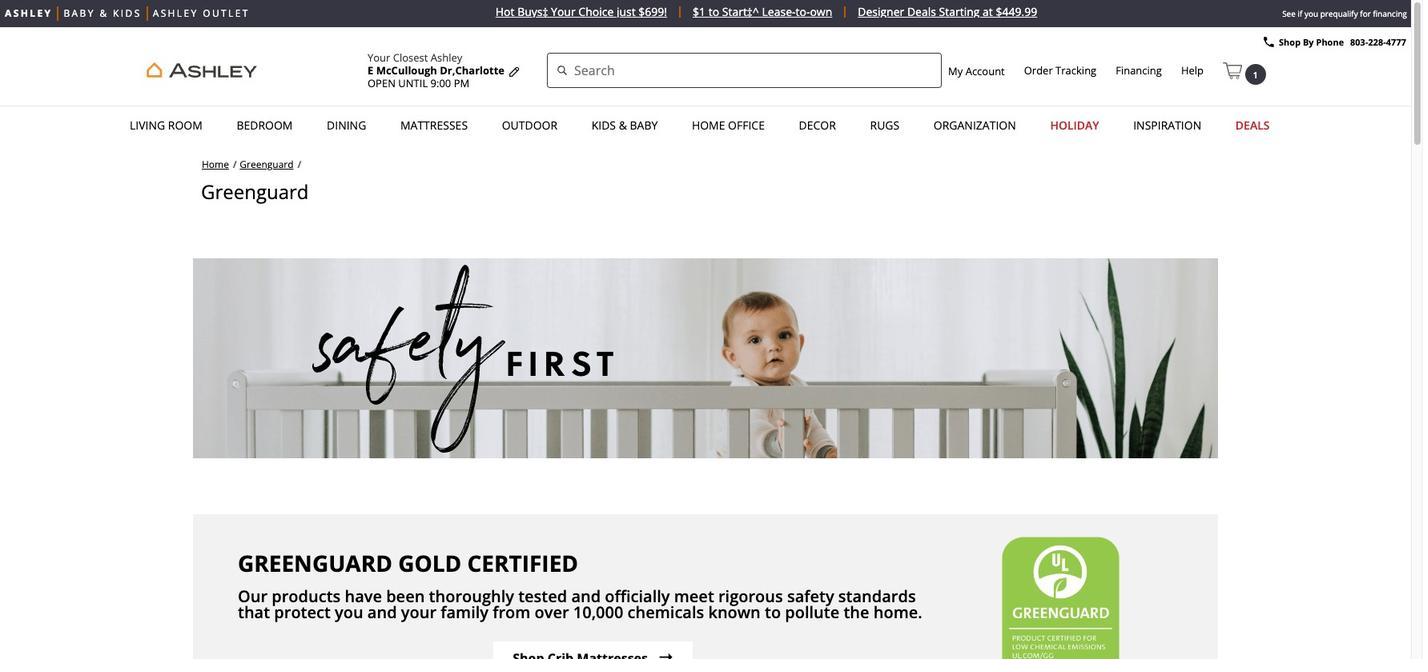 Task type: vqa. For each thing, say whether or not it's contained in the screenshot.
Organization
yes



Task type: locate. For each thing, give the bounding box(es) containing it.
and
[[571, 587, 601, 608], [367, 603, 397, 624]]

ashley image
[[141, 60, 263, 81]]

0 horizontal spatial deals
[[907, 4, 936, 19]]

1 horizontal spatial home
[[692, 118, 725, 133]]

lease-
[[762, 4, 796, 19]]

0 horizontal spatial &
[[100, 6, 109, 20]]

1 vertical spatial home
[[202, 158, 229, 171]]

to-
[[796, 4, 810, 19]]

and right over
[[571, 587, 601, 608]]

ashley right kids
[[153, 6, 198, 20]]

& right kids
[[619, 118, 627, 133]]

own
[[810, 4, 832, 19]]

office
[[728, 118, 765, 133]]

certified
[[467, 548, 578, 579]]

greenguard
[[240, 158, 294, 171], [201, 179, 309, 205]]

financing link
[[1116, 63, 1162, 78]]

pm
[[454, 76, 469, 90]]

search image
[[557, 64, 568, 80]]

1 horizontal spatial your
[[551, 4, 576, 19]]

banner
[[0, 27, 1411, 145]]

1 vertical spatial your
[[368, 50, 390, 65]]

0 vertical spatial ashley
[[153, 6, 198, 20]]

help
[[1181, 63, 1204, 78]]

prequalify
[[1320, 8, 1358, 19]]

&
[[100, 6, 109, 20], [619, 118, 627, 133]]

your closest ashley e mccullough dr,charlotte
[[368, 50, 505, 78]]

greenguard down "greenguard" link in the left top of the page
[[201, 179, 309, 205]]

you right if at the top right
[[1304, 8, 1318, 19]]

1 vertical spatial greenguard
[[201, 179, 309, 205]]

1 vertical spatial you
[[335, 603, 363, 624]]

ashley inside the your closest ashley e mccullough dr,charlotte
[[431, 50, 462, 65]]

home office link
[[687, 111, 770, 141]]

deals left starting
[[907, 4, 936, 19]]

deals link
[[1231, 111, 1274, 141]]

decor
[[799, 118, 836, 133]]

at
[[983, 4, 993, 19]]

1 horizontal spatial &
[[619, 118, 627, 133]]

1 horizontal spatial ashley
[[431, 50, 462, 65]]

baby & kids
[[64, 6, 141, 20]]

change location image
[[508, 65, 521, 78]]

your
[[551, 4, 576, 19], [368, 50, 390, 65]]

dining link
[[322, 111, 371, 141]]

1 vertical spatial deals
[[1236, 118, 1270, 133]]

your right buys‡
[[551, 4, 576, 19]]

tracking
[[1056, 63, 1096, 78]]

choice
[[578, 4, 614, 19]]

home for home office
[[692, 118, 725, 133]]

by
[[1303, 36, 1314, 48]]

my account
[[948, 64, 1005, 78]]

$699!
[[638, 4, 667, 19]]

1 horizontal spatial you
[[1304, 8, 1318, 19]]

1 vertical spatial to
[[765, 603, 781, 624]]

home inside greenguard gold certified main content
[[202, 158, 229, 171]]

to right known
[[765, 603, 781, 624]]

for
[[1360, 8, 1371, 19]]

1 vertical spatial ashley
[[431, 50, 462, 65]]

greenguard down bedroom link
[[240, 158, 294, 171]]

officially
[[605, 587, 670, 608]]

None search field
[[547, 53, 942, 88]]

& for baby
[[100, 6, 109, 20]]

until
[[398, 76, 428, 90]]

& for kids
[[619, 118, 627, 133]]

& left kids
[[100, 6, 109, 20]]

to
[[708, 4, 719, 19], [765, 603, 781, 624]]

mattresses
[[400, 118, 468, 133]]

1 horizontal spatial to
[[765, 603, 781, 624]]

kids
[[592, 118, 616, 133]]

0 vertical spatial you
[[1304, 8, 1318, 19]]

kids & baby
[[592, 118, 658, 133]]

ashley up 9:00 at the left top
[[431, 50, 462, 65]]

and left your
[[367, 603, 397, 624]]

you
[[1304, 8, 1318, 19], [335, 603, 363, 624]]

home left "office" on the top right of page
[[692, 118, 725, 133]]

0 horizontal spatial you
[[335, 603, 363, 624]]

1 horizontal spatial deals
[[1236, 118, 1270, 133]]

1 vertical spatial &
[[619, 118, 627, 133]]

your
[[401, 603, 436, 624]]

home down room
[[202, 158, 229, 171]]

organization link
[[929, 111, 1021, 141]]

open
[[368, 76, 396, 90]]

home office
[[692, 118, 765, 133]]

deals down 1
[[1236, 118, 1270, 133]]

& inside 'banner'
[[619, 118, 627, 133]]

228-
[[1368, 36, 1386, 48]]

see if you prequalify for financing
[[1282, 8, 1407, 19]]

holiday
[[1050, 118, 1099, 133]]

rugs link
[[865, 111, 904, 141]]

that
[[238, 603, 270, 624]]

0 vertical spatial home
[[692, 118, 725, 133]]

room
[[168, 118, 202, 133]]

0 horizontal spatial ashley
[[153, 6, 198, 20]]

4777
[[1386, 36, 1406, 48]]

0 horizontal spatial home
[[202, 158, 229, 171]]

10,000
[[573, 603, 623, 624]]

0 vertical spatial &
[[100, 6, 109, 20]]

to right $1
[[708, 4, 719, 19]]

deals inside deals link
[[1236, 118, 1270, 133]]

0 vertical spatial your
[[551, 4, 576, 19]]

been
[[386, 587, 425, 608]]

bedroom link
[[232, 111, 297, 141]]

baby
[[64, 6, 95, 20]]

$1 to start‡^ lease-to-own
[[693, 4, 832, 19]]

803-
[[1350, 36, 1368, 48]]

ashley link
[[5, 6, 52, 21]]

1 link
[[1223, 55, 1266, 85]]

home inside 'banner'
[[692, 118, 725, 133]]

1
[[1253, 69, 1258, 81]]

if
[[1298, 8, 1302, 19]]

your up "open"
[[368, 50, 390, 65]]

starting
[[939, 4, 980, 19]]

inspiration link
[[1129, 111, 1206, 141]]

my account link
[[948, 64, 1005, 78]]

0 horizontal spatial to
[[708, 4, 719, 19]]

holiday link
[[1045, 111, 1104, 141]]

0 vertical spatial deals
[[907, 4, 936, 19]]

order
[[1024, 63, 1053, 78]]

financing
[[1116, 63, 1162, 78]]

greenguard gold certified main content
[[193, 149, 1218, 660]]

tested
[[518, 587, 567, 608]]

0 horizontal spatial your
[[368, 50, 390, 65]]

you right protect in the left bottom of the page
[[335, 603, 363, 624]]

home
[[692, 118, 725, 133], [202, 158, 229, 171]]



Task type: describe. For each thing, give the bounding box(es) containing it.
our
[[238, 587, 268, 608]]

outdoor link
[[497, 111, 562, 141]]

safety
[[787, 587, 834, 608]]

known
[[708, 603, 761, 624]]

start‡^
[[722, 4, 759, 19]]

living
[[130, 118, 165, 133]]

account
[[966, 64, 1005, 78]]

1 horizontal spatial and
[[571, 587, 601, 608]]

living room
[[130, 118, 202, 133]]

family
[[441, 603, 488, 624]]

0 vertical spatial greenguard
[[240, 158, 294, 171]]

ashley outlet
[[153, 6, 250, 20]]

chemicals
[[627, 603, 704, 624]]

to inside greenguard gold certified our products have been thoroughly tested and officially meet rigorous safety standards that protect you and your family from over 10,000 chemicals known to pollute the home.
[[765, 603, 781, 624]]

bedroom
[[237, 118, 293, 133]]

thoroughly
[[429, 587, 514, 608]]

outlet
[[203, 6, 250, 20]]

phone
[[1316, 36, 1344, 48]]

dining
[[327, 118, 366, 133]]

order tracking link
[[1024, 63, 1096, 78]]

hot
[[496, 4, 515, 19]]

home link
[[202, 158, 229, 171]]

ashley outlet link
[[153, 6, 250, 21]]

products
[[272, 587, 341, 608]]

help link
[[1181, 63, 1204, 78]]

order tracking
[[1024, 63, 1096, 78]]

$449.99
[[996, 4, 1037, 19]]

buys‡
[[517, 4, 548, 19]]

home for home link
[[202, 158, 229, 171]]

you inside greenguard gold certified our products have been thoroughly tested and officially meet rigorous safety standards that protect you and your family from over 10,000 chemicals known to pollute the home.
[[335, 603, 363, 624]]

mccullough
[[376, 63, 437, 78]]

pollute
[[785, 603, 839, 624]]

$1 to start‡^ lease-to-own link
[[681, 4, 846, 19]]

hot buys‡ your choice just $699! link
[[484, 4, 681, 19]]

protect
[[274, 603, 331, 624]]

ashley
[[5, 6, 52, 20]]

see if you prequalify for financing link
[[1278, 0, 1411, 27]]

home.
[[873, 603, 922, 624]]

living room link
[[125, 111, 207, 141]]

hot buys‡ your choice just $699!
[[496, 4, 667, 19]]

rugs
[[870, 118, 899, 133]]

financing
[[1373, 8, 1407, 19]]

designer deals starting at $449.99
[[858, 4, 1037, 19]]

inspiration
[[1133, 118, 1201, 133]]

standards
[[838, 587, 916, 608]]

designer deals starting at $449.99 link
[[846, 4, 1049, 19]]

shop
[[1279, 36, 1301, 48]]

open until 9:00 pm
[[368, 76, 469, 90]]

organization
[[934, 118, 1016, 133]]

greenguard link
[[240, 158, 294, 171]]

kids & baby link
[[587, 111, 662, 141]]

mattresses link
[[396, 111, 473, 141]]

dr,charlotte
[[440, 63, 505, 78]]

$1
[[693, 4, 706, 19]]

0 vertical spatial to
[[708, 4, 719, 19]]

kids
[[113, 6, 141, 20]]

0 horizontal spatial and
[[367, 603, 397, 624]]

your inside the your closest ashley e mccullough dr,charlotte
[[368, 50, 390, 65]]

baby
[[630, 118, 658, 133]]

from
[[493, 603, 530, 624]]

designer
[[858, 4, 904, 19]]

outdoor
[[502, 118, 557, 133]]

e
[[368, 63, 373, 78]]

none search field inside 'banner'
[[547, 53, 942, 88]]

rigorous
[[718, 587, 783, 608]]

banner containing living room
[[0, 27, 1411, 145]]

9:00
[[430, 76, 451, 90]]

the
[[844, 603, 869, 624]]

just
[[617, 4, 636, 19]]

greenguard
[[238, 548, 392, 579]]

closest
[[393, 50, 428, 65]]

see
[[1282, 8, 1296, 19]]

baby & kids link
[[64, 6, 141, 21]]

decor link
[[794, 111, 841, 141]]

over
[[535, 603, 569, 624]]

my
[[948, 64, 963, 78]]



